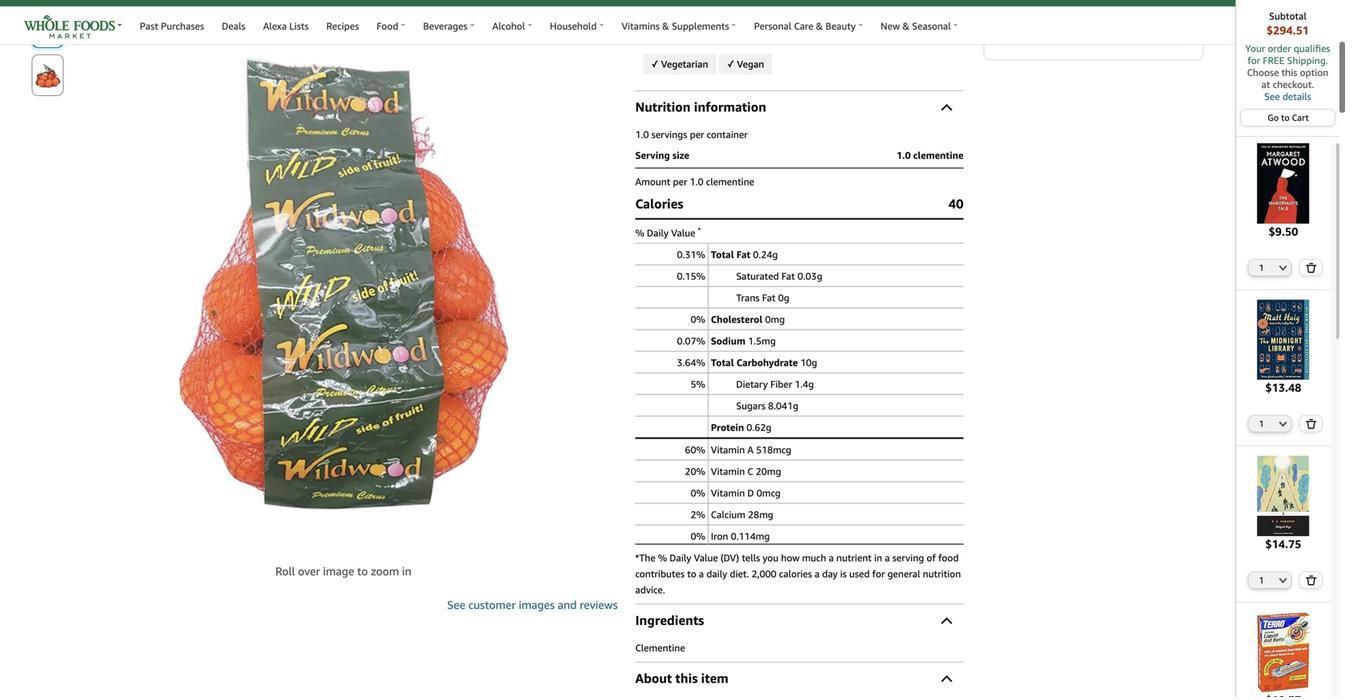 Task type: locate. For each thing, give the bounding box(es) containing it.
1 vitamin from the top
[[711, 444, 745, 456]]

0.07%
[[677, 335, 706, 347]]

0% for 0% cholesterol 0mg
[[691, 314, 706, 325]]

section collapse image
[[942, 618, 953, 629]]

2 horizontal spatial &
[[903, 20, 910, 32]]

0 horizontal spatial see
[[447, 599, 466, 612]]

dropdown image
[[1280, 265, 1288, 271], [1280, 421, 1288, 427], [1280, 577, 1288, 584]]

market.
[[824, 11, 862, 25]]

in right the zoom at the bottom of page
[[402, 565, 412, 578]]

0 vertical spatial per
[[690, 129, 704, 140]]

0 vertical spatial vitamin
[[711, 444, 745, 456]]

for right "used"
[[873, 569, 885, 580]]

1 horizontal spatial &
[[816, 20, 823, 32]]

vitamin up calcium on the bottom right of page
[[711, 488, 745, 499]]

general
[[888, 569, 921, 580]]

option
[[1300, 67, 1329, 78]]

see customer images and reviews
[[447, 599, 618, 612]]

1 horizontal spatial for
[[1248, 55, 1261, 66]]

section collapse image up the 1.0 clementine
[[942, 104, 953, 115]]

1 vertical spatial dropdown image
[[1280, 421, 1288, 427]]

& right new
[[903, 20, 910, 32]]

40
[[949, 196, 964, 211]]

whole
[[755, 11, 787, 25]]

fat left 0.24g
[[737, 249, 751, 260]]

malgudi days (penguin classics) image
[[1244, 456, 1324, 537]]

fat left 0.03g
[[782, 271, 795, 282]]

total right the 0.31%
[[711, 249, 734, 260]]

daily up contributes
[[670, 553, 692, 564]]

to left daily at the right of the page
[[687, 569, 697, 580]]

value
[[671, 227, 696, 239], [694, 553, 718, 564]]

cholesterol
[[711, 314, 763, 325]]

see
[[1265, 91, 1281, 102], [447, 599, 466, 612]]

item
[[701, 671, 729, 686]]

1 vertical spatial delete image
[[1306, 419, 1318, 429]]

3 dropdown image from the top
[[1280, 577, 1288, 584]]

delete image
[[1306, 263, 1318, 273], [1306, 419, 1318, 429]]

1 up the midnight library: a gma book club pick (a novel) image
[[1259, 263, 1265, 273]]

2 delete image from the top
[[1306, 419, 1318, 429]]

delete image up the midnight library: a gma book club pick (a novel) image
[[1306, 263, 1318, 273]]

1 & from the left
[[663, 20, 670, 32]]

personal care & beauty
[[754, 20, 856, 32]]

1.0 for 1.0 servings per container
[[636, 129, 649, 140]]

daily
[[707, 569, 728, 580]]

lists
[[289, 20, 309, 32]]

1 vertical spatial daily
[[670, 553, 692, 564]]

1 vertical spatial 1.0
[[897, 150, 911, 161]]

1
[[1259, 263, 1265, 273], [1259, 419, 1265, 429], [1259, 575, 1265, 586]]

this inside dropdown button
[[676, 671, 698, 686]]

a
[[829, 553, 834, 564], [885, 553, 890, 564], [699, 569, 704, 580], [815, 569, 820, 580]]

value up daily at the right of the page
[[694, 553, 718, 564]]

1 vertical spatial value
[[694, 553, 718, 564]]

personal care & beauty link
[[745, 13, 872, 38]]

alcohol
[[493, 20, 525, 32]]

section collapse image inside about this item dropdown button
[[942, 676, 953, 687]]

1 vertical spatial fat
[[782, 271, 795, 282]]

this
[[1282, 67, 1298, 78], [676, 671, 698, 686]]

2 horizontal spatial 1.0
[[897, 150, 911, 161]]

1 vertical spatial and
[[558, 599, 577, 612]]

3.64%
[[677, 357, 706, 368]]

value inside % daily value *
[[671, 227, 696, 239]]

0.62g
[[747, 422, 772, 433]]

1.0
[[636, 129, 649, 140], [897, 150, 911, 161], [690, 176, 704, 187]]

value left the *
[[671, 227, 696, 239]]

0 vertical spatial dropdown image
[[1280, 265, 1288, 271]]

0 horizontal spatial and
[[558, 599, 577, 612]]

20%
[[685, 466, 706, 477]]

how
[[781, 553, 800, 564]]

1 horizontal spatial to
[[687, 569, 697, 580]]

servings
[[652, 129, 688, 140]]

section collapse image down section collapse image
[[942, 676, 953, 687]]

fat
[[737, 249, 751, 260], [782, 271, 795, 282], [762, 292, 776, 303]]

per
[[690, 129, 704, 140], [673, 176, 688, 187]]

0 vertical spatial clementine
[[914, 150, 964, 161]]

past purchases link
[[131, 13, 213, 38]]

0 horizontal spatial &
[[663, 20, 670, 32]]

vitamin up "20% vitamin c 20mg"
[[711, 444, 745, 456]]

$13.48
[[1266, 381, 1302, 395]]

1 vertical spatial vitamin
[[711, 466, 745, 477]]

delete image for $9.50
[[1306, 263, 1318, 273]]

1 horizontal spatial per
[[690, 129, 704, 140]]

clementine up 40
[[914, 150, 964, 161]]

whole foods image
[[21, 13, 115, 45]]

0 vertical spatial and
[[694, 11, 713, 25]]

3 & from the left
[[903, 20, 910, 32]]

1 vertical spatial section collapse image
[[942, 676, 953, 687]]

daily inside *the % daily value (dv) tells you how much a nutrient in a serving of food contributes to a daily diet. 2,000 calories a day is used for general nutrition advice.
[[670, 553, 692, 564]]

clementine down 'container'
[[706, 176, 755, 187]]

3 vitamin from the top
[[711, 488, 745, 499]]

dropdown image down "$9.50"
[[1280, 265, 1288, 271]]

household
[[550, 20, 597, 32]]

1 for $13.48
[[1259, 419, 1265, 429]]

1 vertical spatial 1
[[1259, 419, 1265, 429]]

a left daily at the right of the page
[[699, 569, 704, 580]]

sodium
[[711, 335, 746, 347]]

for
[[1248, 55, 1261, 66], [873, 569, 885, 580]]

% up contributes
[[658, 553, 667, 564]]

0.07% sodium 1.5mg
[[677, 335, 776, 347]]

*
[[698, 226, 701, 235]]

ships
[[636, 11, 663, 25]]

1 total from the top
[[711, 249, 734, 260]]

alexa
[[263, 20, 287, 32]]

dropdown image for $13.48
[[1280, 421, 1288, 427]]

dropdown image down $13.48
[[1280, 421, 1288, 427]]

2 1 from the top
[[1259, 419, 1265, 429]]

1 horizontal spatial %
[[658, 553, 667, 564]]

of
[[927, 553, 936, 564]]

see down at
[[1265, 91, 1281, 102]]

1 vertical spatial per
[[673, 176, 688, 187]]

the handmaid&#39;s tale image
[[1244, 143, 1324, 224]]

1 for $9.50
[[1259, 263, 1265, 273]]

28mg
[[748, 509, 774, 520]]

2 horizontal spatial fat
[[782, 271, 795, 282]]

0% down 2%
[[691, 531, 706, 542]]

delete image for $13.48
[[1306, 419, 1318, 429]]

vitamin
[[711, 444, 745, 456], [711, 466, 745, 477], [711, 488, 745, 499]]

& right vitamins
[[663, 20, 670, 32]]

2 vertical spatial fat
[[762, 292, 776, 303]]

3 1 from the top
[[1259, 575, 1265, 586]]

1.0 for 1.0 clementine
[[897, 150, 911, 161]]

None submit
[[32, 7, 63, 47], [32, 55, 63, 95], [1300, 260, 1322, 276], [1300, 416, 1322, 432], [1300, 573, 1322, 589], [32, 7, 63, 47], [32, 55, 63, 95], [1300, 260, 1322, 276], [1300, 416, 1322, 432], [1300, 573, 1322, 589]]

0 vertical spatial delete image
[[1306, 263, 1318, 273]]

daily
[[647, 227, 669, 239], [670, 553, 692, 564]]

1 left delete icon
[[1259, 575, 1265, 586]]

2 total from the top
[[711, 357, 734, 368]]

2 vertical spatial 0%
[[691, 531, 706, 542]]

0% vitamin d 0mcg
[[691, 488, 781, 499]]

for down your on the right top of the page
[[1248, 55, 1261, 66]]

roll
[[275, 565, 295, 578]]

0% up 2%
[[691, 488, 706, 499]]

0 horizontal spatial 1.0
[[636, 129, 649, 140]]

to
[[1282, 113, 1290, 123], [357, 565, 368, 578], [687, 569, 697, 580]]

1 1 from the top
[[1259, 263, 1265, 273]]

sugars
[[736, 400, 766, 412]]

1 vertical spatial total
[[711, 357, 734, 368]]

0 horizontal spatial this
[[676, 671, 698, 686]]

to inside *the % daily value (dv) tells you how much a nutrient in a serving of food contributes to a daily diet. 2,000 calories a day is used for general nutrition advice.
[[687, 569, 697, 580]]

per down 'size'
[[673, 176, 688, 187]]

over
[[298, 565, 320, 578]]

2 & from the left
[[816, 20, 823, 32]]

and right images
[[558, 599, 577, 612]]

0 vertical spatial for
[[1248, 55, 1261, 66]]

1 up malgudi days (penguin classics) image
[[1259, 419, 1265, 429]]

5%
[[691, 379, 706, 390]]

% down calories
[[636, 227, 645, 239]]

3.64% total carbohydrate 10g
[[677, 357, 818, 368]]

1 horizontal spatial this
[[1282, 67, 1298, 78]]

vitamin for vitamin d
[[711, 488, 745, 499]]

and left sold
[[694, 11, 713, 25]]

a up day
[[829, 553, 834, 564]]

0 horizontal spatial daily
[[647, 227, 669, 239]]

3 0% from the top
[[691, 531, 706, 542]]

2 vertical spatial dropdown image
[[1280, 577, 1288, 584]]

dropdown image for $9.50
[[1280, 265, 1288, 271]]

1 0% from the top
[[691, 314, 706, 325]]

1 vertical spatial in
[[402, 565, 412, 578]]

daily down calories
[[647, 227, 669, 239]]

%
[[636, 227, 645, 239], [658, 553, 667, 564]]

details
[[1283, 91, 1312, 102]]

section collapse image inside nutrition information dropdown button
[[942, 104, 953, 115]]

2 horizontal spatial to
[[1282, 113, 1290, 123]]

fat left 0g
[[762, 292, 776, 303]]

2 section collapse image from the top
[[942, 676, 953, 687]]

1 vertical spatial see
[[447, 599, 466, 612]]

0 vertical spatial %
[[636, 227, 645, 239]]

0mcg
[[757, 488, 781, 499]]

1 vertical spatial this
[[676, 671, 698, 686]]

0 vertical spatial daily
[[647, 227, 669, 239]]

reviews
[[580, 599, 618, 612]]

2 vertical spatial 1
[[1259, 575, 1265, 586]]

checkout.
[[1273, 79, 1315, 90]]

1 delete image from the top
[[1306, 263, 1318, 273]]

go to cart
[[1268, 113, 1309, 123]]

1 vertical spatial 0%
[[691, 488, 706, 499]]

1 horizontal spatial and
[[694, 11, 713, 25]]

customer
[[469, 599, 516, 612]]

0 vertical spatial this
[[1282, 67, 1298, 78]]

1 vertical spatial %
[[658, 553, 667, 564]]

images
[[519, 599, 555, 612]]

calcium
[[711, 509, 746, 520]]

new & seasonal
[[881, 20, 951, 32]]

1 vertical spatial clementine
[[706, 176, 755, 187]]

% inside *the % daily value (dv) tells you how much a nutrient in a serving of food contributes to a daily diet. 2,000 calories a day is used for general nutrition advice.
[[658, 553, 667, 564]]

ships from and sold by whole foods market.
[[636, 11, 862, 25]]

0 vertical spatial value
[[671, 227, 696, 239]]

0 horizontal spatial %
[[636, 227, 645, 239]]

2 vitamin from the top
[[711, 466, 745, 477]]

1 section collapse image from the top
[[942, 104, 953, 115]]

0 vertical spatial section collapse image
[[942, 104, 953, 115]]

1 horizontal spatial 1.0
[[690, 176, 704, 187]]

day
[[823, 569, 838, 580]]

1 vertical spatial for
[[873, 569, 885, 580]]

2 dropdown image from the top
[[1280, 421, 1288, 427]]

sold
[[716, 11, 737, 25]]

food link
[[368, 13, 415, 38]]

this left item
[[676, 671, 698, 686]]

in right nutrient
[[875, 553, 883, 564]]

0 vertical spatial see
[[1265, 91, 1281, 102]]

serving
[[636, 150, 670, 161]]

1 horizontal spatial fat
[[762, 292, 776, 303]]

1 horizontal spatial clementine
[[914, 150, 964, 161]]

section collapse image
[[942, 104, 953, 115], [942, 676, 953, 687]]

per right servings
[[690, 129, 704, 140]]

1 dropdown image from the top
[[1280, 265, 1288, 271]]

vitamin left c
[[711, 466, 745, 477]]

past purchases
[[140, 20, 204, 32]]

1 horizontal spatial daily
[[670, 553, 692, 564]]

go
[[1268, 113, 1279, 123]]

total down 0.07% sodium 1.5mg
[[711, 357, 734, 368]]

delete image up malgudi days (penguin classics) image
[[1306, 419, 1318, 429]]

0 vertical spatial in
[[875, 553, 883, 564]]

0 horizontal spatial clementine
[[706, 176, 755, 187]]

to left the zoom at the bottom of page
[[357, 565, 368, 578]]

0 horizontal spatial fat
[[737, 249, 751, 260]]

0 vertical spatial total
[[711, 249, 734, 260]]

1 horizontal spatial see
[[1265, 91, 1281, 102]]

0 horizontal spatial for
[[873, 569, 885, 580]]

0 vertical spatial 1
[[1259, 263, 1265, 273]]

to right go
[[1282, 113, 1290, 123]]

recipes
[[326, 20, 359, 32]]

1 horizontal spatial in
[[875, 553, 883, 564]]

2 vertical spatial vitamin
[[711, 488, 745, 499]]

0% up 0.07%
[[691, 314, 706, 325]]

0 horizontal spatial to
[[357, 565, 368, 578]]

for inside *the % daily value (dv) tells you how much a nutrient in a serving of food contributes to a daily diet. 2,000 calories a day is used for general nutrition advice.
[[873, 569, 885, 580]]

this up checkout.
[[1282, 67, 1298, 78]]

2 0% from the top
[[691, 488, 706, 499]]

in
[[875, 553, 883, 564], [402, 565, 412, 578]]

0 vertical spatial 0%
[[691, 314, 706, 325]]

20% vitamin c 20mg
[[685, 466, 782, 477]]

dropdown image left delete icon
[[1280, 577, 1288, 584]]

& right care
[[816, 20, 823, 32]]

see left customer
[[447, 599, 466, 612]]

0 vertical spatial 1.0
[[636, 129, 649, 140]]



Task type: vqa. For each thing, say whether or not it's contained in the screenshot.


Task type: describe. For each thing, give the bounding box(es) containing it.
beverages link
[[415, 13, 484, 38]]

2 vertical spatial 1.0
[[690, 176, 704, 187]]

food
[[377, 20, 399, 32]]

shipping.
[[1288, 55, 1329, 66]]

0% for 0% vitamin d 0mcg
[[691, 488, 706, 499]]

0% cholesterol 0mg
[[691, 314, 785, 325]]

for inside your order qualifies for free shipping. choose this option at checkout. see details
[[1248, 55, 1261, 66]]

1 for $14.75
[[1259, 575, 1265, 586]]

in inside *the % daily value (dv) tells you how much a nutrient in a serving of food contributes to a daily diet. 2,000 calories a day is used for general nutrition advice.
[[875, 553, 883, 564]]

60% vitamin a 518mcg
[[685, 444, 792, 456]]

zoom
[[371, 565, 399, 578]]

fat for trans fat 0g
[[762, 292, 776, 303]]

(dv)
[[721, 553, 740, 564]]

new
[[881, 20, 900, 32]]

see inside your order qualifies for free shipping. choose this option at checkout. see details
[[1265, 91, 1281, 102]]

much
[[802, 553, 827, 564]]

delete image
[[1306, 575, 1318, 586]]

vegetarian
[[659, 58, 708, 70]]

section collapse image for about this item
[[942, 676, 953, 687]]

0% for 0% iron 0.114mg
[[691, 531, 706, 542]]

see details link
[[1245, 91, 1332, 103]]

*the % daily value (dv) tells you how much a nutrient in a serving of food contributes to a daily diet. 2,000 calories a day is used for general nutrition advice.
[[636, 553, 961, 596]]

image
[[323, 565, 354, 578]]

& for vitamins
[[663, 20, 670, 32]]

2% calcium 28mg
[[691, 509, 774, 520]]

saturated fat 0.03g
[[736, 271, 823, 282]]

vitamin for vitamin c
[[711, 466, 745, 477]]

saturated
[[736, 271, 779, 282]]

0 horizontal spatial per
[[673, 176, 688, 187]]

nutrition information button
[[636, 97, 964, 116]]

vitamin for vitamin a
[[711, 444, 745, 456]]

serving size
[[636, 150, 690, 161]]

60%
[[685, 444, 706, 456]]

1.5mg
[[748, 335, 776, 347]]

beverages
[[423, 20, 468, 32]]

carbohydrate
[[737, 357, 798, 368]]

0.24g
[[753, 249, 778, 260]]

order
[[1268, 43, 1292, 54]]

0 horizontal spatial in
[[402, 565, 412, 578]]

personal
[[754, 20, 792, 32]]

2,000
[[752, 569, 777, 580]]

choose
[[1248, 67, 1280, 78]]

this inside your order qualifies for free shipping. choose this option at checkout. see details
[[1282, 67, 1298, 78]]

is
[[841, 569, 847, 580]]

amount
[[636, 176, 671, 187]]

alcohol link
[[484, 13, 541, 38]]

dietary fiber 1.4g
[[736, 379, 814, 390]]

calories
[[779, 569, 812, 580]]

8.041g
[[768, 400, 799, 412]]

518mcg
[[756, 444, 792, 456]]

nutrition information
[[636, 99, 767, 114]]

ingredients button
[[636, 611, 964, 630]]

serving
[[893, 553, 925, 564]]

alexa lists link
[[254, 13, 318, 38]]

your order qualifies for free shipping. choose this option at checkout. see details
[[1246, 43, 1331, 102]]

2%
[[691, 509, 706, 520]]

alexa lists
[[263, 20, 309, 32]]

iron
[[711, 531, 729, 542]]

*the
[[636, 553, 656, 564]]

used
[[850, 569, 870, 580]]

value inside *the % daily value (dv) tells you how much a nutrient in a serving of food contributes to a daily diet. 2,000 calories a day is used for general nutrition advice.
[[694, 553, 718, 564]]

% daily value *
[[636, 226, 701, 239]]

10g
[[801, 357, 818, 368]]

household link
[[541, 13, 613, 38]]

about this item button
[[636, 669, 964, 688]]

mandarins, 3 lb image
[[72, 12, 616, 555]]

0.03g
[[798, 271, 823, 282]]

trans fat 0g
[[736, 292, 790, 303]]

free
[[1263, 55, 1285, 66]]

beauty
[[826, 20, 856, 32]]

seasonal
[[912, 20, 951, 32]]

nutrition
[[636, 99, 691, 114]]

subtotal
[[1270, 10, 1307, 22]]

the midnight library: a gma book club pick (a novel) image
[[1244, 300, 1324, 380]]

new & seasonal link
[[872, 13, 967, 38]]

container
[[707, 129, 748, 140]]

nutrient
[[837, 553, 872, 564]]

supplements
[[672, 20, 729, 32]]

your
[[1246, 43, 1266, 54]]

a left day
[[815, 569, 820, 580]]

total for total carbohydrate
[[711, 357, 734, 368]]

by
[[740, 11, 752, 25]]

0g
[[778, 292, 790, 303]]

amount per 1.0 clementine
[[636, 176, 755, 187]]

terro t300b liquid ant killer, 12 bait stations image
[[1244, 613, 1324, 693]]

total for total fat
[[711, 249, 734, 260]]

about this item
[[636, 671, 729, 686]]

subtotal $294.51
[[1267, 10, 1310, 37]]

% inside % daily value *
[[636, 227, 645, 239]]

& for new
[[903, 20, 910, 32]]

information
[[694, 99, 767, 114]]

a left serving on the right of the page
[[885, 553, 890, 564]]

$9.50
[[1269, 225, 1299, 238]]

care
[[794, 20, 814, 32]]

daily inside % daily value *
[[647, 227, 669, 239]]

sugars 8.041g
[[736, 400, 799, 412]]

contributes
[[636, 569, 685, 580]]

0 vertical spatial fat
[[737, 249, 751, 260]]

calories
[[636, 196, 684, 211]]

advice.
[[636, 585, 665, 596]]

cart
[[1292, 113, 1309, 123]]

see customer images and reviews link
[[447, 599, 618, 612]]

$294.51
[[1267, 24, 1310, 37]]

you
[[763, 553, 779, 564]]

from
[[666, 11, 691, 25]]

section collapse image for nutrition information
[[942, 104, 953, 115]]

a
[[748, 444, 754, 456]]

foods
[[790, 11, 821, 25]]

0.114mg
[[731, 531, 770, 542]]

fat for saturated fat 0.03g
[[782, 271, 795, 282]]

tells
[[742, 553, 760, 564]]

protein
[[711, 422, 744, 433]]

0mg
[[765, 314, 785, 325]]

dropdown image for $14.75
[[1280, 577, 1288, 584]]



